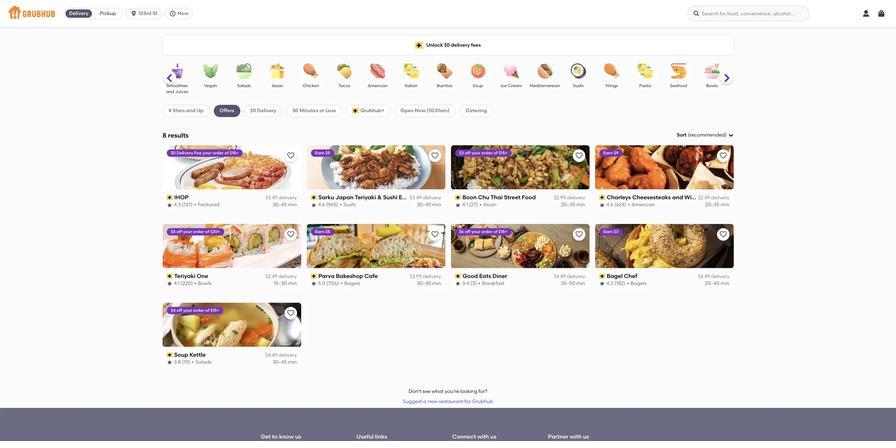 Task type: describe. For each thing, give the bounding box(es) containing it.
$2.99
[[554, 195, 566, 201]]

earn for parva bakeshop cafe
[[315, 229, 325, 234]]

earn $5 for sarku
[[315, 150, 330, 155]]

4.6 (965)
[[318, 202, 338, 208]]

useful
[[357, 434, 374, 440]]

good eats diner
[[463, 273, 508, 279]]

20–35 for boon chu thai street food
[[561, 202, 576, 208]]

earn $3
[[604, 229, 619, 234]]

(624)
[[615, 202, 627, 208]]

save this restaurant image for sarku japan teriyaki & sushi express
[[431, 152, 439, 160]]

star icon image for parva bakeshop cafe
[[311, 281, 317, 287]]

• asian
[[480, 202, 497, 208]]

save this restaurant image for ihop
[[287, 152, 295, 160]]

good
[[463, 273, 478, 279]]

links
[[375, 434, 388, 440]]

charleys
[[607, 194, 631, 201]]

$3.49 delivery for ihop
[[266, 195, 297, 201]]

1 horizontal spatial svg image
[[863, 9, 871, 18]]

get to know us
[[261, 434, 301, 440]]

order for teriyaki one
[[193, 229, 204, 234]]

off for teriyaki
[[177, 229, 182, 234]]

$3.49 for ihop
[[266, 195, 278, 201]]

1 horizontal spatial sushi
[[383, 194, 398, 201]]

• for parva bakeshop cafe
[[341, 281, 343, 287]]

delivery for one
[[279, 274, 297, 279]]

subscription pass image for boon chu thai street food
[[455, 195, 461, 200]]

$0 for $0 delivery
[[250, 108, 256, 114]]

20–35 for charleys cheesesteaks and wings
[[706, 202, 720, 208]]

subscription pass image for teriyaki one
[[167, 274, 173, 279]]

(182)
[[615, 281, 626, 287]]

burritos image
[[433, 63, 457, 79]]

1 horizontal spatial american
[[632, 202, 655, 208]]

0 vertical spatial teriyaki
[[355, 194, 376, 201]]

teriyaki one logo image
[[163, 224, 301, 268]]

(137)
[[182, 202, 193, 208]]

stars
[[173, 108, 185, 114]]

$4.49 delivery for bagel chef
[[699, 274, 730, 279]]

(19)
[[182, 359, 190, 365]]

now inside 'button'
[[178, 10, 189, 16]]

burritos
[[437, 83, 453, 88]]

4 stars and up
[[169, 108, 204, 114]]

grubhub
[[472, 399, 494, 405]]

$3.99
[[410, 274, 422, 279]]

(965)
[[326, 202, 338, 208]]

useful links
[[357, 434, 388, 440]]

1 vertical spatial bowls
[[198, 281, 212, 287]]

cream
[[508, 83, 522, 88]]

30–45 for soup kettle
[[273, 359, 287, 365]]

ihop  logo image
[[163, 145, 301, 190]]

express
[[399, 194, 420, 201]]

bowls image
[[700, 63, 725, 79]]

bagels for chef
[[631, 281, 647, 287]]

soup for soup
[[473, 83, 484, 88]]

20–35 min for boon chu thai street food
[[561, 202, 586, 208]]

1 vertical spatial salads
[[196, 359, 212, 365]]

of for teriyaki one
[[205, 229, 209, 234]]

1 horizontal spatial bowls
[[707, 83, 718, 88]]

fees
[[471, 42, 481, 48]]

unlock $0 delivery fees
[[427, 42, 481, 48]]

4.1 (220)
[[174, 281, 193, 287]]

connect with us
[[453, 434, 497, 440]]

pasta image
[[633, 63, 658, 79]]

save this restaurant image for parva bakeshop cafe
[[431, 230, 439, 239]]

suggest
[[403, 399, 422, 405]]

delivery button
[[64, 8, 93, 19]]

charleys cheesesteaks and wings
[[607, 194, 702, 201]]

parva bakeshop cafe
[[319, 273, 378, 279]]

• for charleys cheesesteaks and wings
[[628, 202, 630, 208]]

up
[[197, 108, 204, 114]]

• for boon chu thai street food
[[480, 202, 482, 208]]

$20+
[[210, 229, 220, 234]]

2 horizontal spatial $3
[[614, 229, 619, 234]]

30–45 min for ihop
[[273, 202, 297, 208]]

smoothies and juices image
[[165, 63, 189, 79]]

4.3
[[174, 202, 181, 208]]

smoothies
[[167, 83, 188, 88]]

star icon image for good eats diner
[[455, 281, 461, 287]]

vegan image
[[198, 63, 223, 79]]

chicken
[[303, 83, 319, 88]]

with for partner
[[570, 434, 582, 440]]

$3 off your order of $15+
[[460, 150, 508, 155]]

your for teriyaki one
[[183, 229, 192, 234]]

off for soup
[[177, 308, 182, 313]]

your for soup kettle
[[183, 308, 192, 313]]

save this restaurant button for parva bakeshop cafe
[[429, 228, 441, 241]]

restaurant
[[439, 399, 464, 405]]

3.4
[[463, 281, 469, 287]]

eats
[[480, 273, 492, 279]]

teriyaki one
[[174, 273, 208, 279]]

15–30 min
[[274, 281, 297, 287]]

now inside 8 results main content
[[415, 108, 426, 114]]

save this restaurant image for teriyaki one
[[287, 230, 295, 239]]

svg image inside now 'button'
[[169, 10, 176, 17]]

mediterranean
[[530, 83, 560, 88]]

one
[[197, 273, 208, 279]]

• for bagel chef
[[627, 281, 629, 287]]

save this restaurant button for bagel chef
[[717, 228, 730, 241]]

$0 delivery fee your order of $15+
[[171, 150, 239, 155]]

15–30
[[274, 281, 287, 287]]

a
[[424, 399, 427, 405]]

soup for soup kettle
[[174, 351, 188, 358]]

street
[[504, 194, 521, 201]]

4.2
[[607, 281, 614, 287]]

$4.49 for bagel chef
[[699, 274, 710, 279]]

$4
[[171, 308, 176, 313]]

4.1 for teriyaki one
[[174, 281, 180, 287]]

0 horizontal spatial sushi
[[344, 202, 356, 208]]

min for parva bakeshop cafe
[[433, 281, 441, 287]]

save this restaurant image for boon chu thai street food
[[575, 152, 584, 160]]

35–50
[[561, 281, 576, 287]]

1 vertical spatial wings
[[685, 194, 702, 201]]

featured
[[198, 202, 220, 208]]

order for good eats diner
[[482, 229, 493, 234]]

0 horizontal spatial svg image
[[694, 10, 701, 17]]

(27)
[[469, 202, 478, 208]]

earn for bagel chef
[[604, 229, 613, 234]]

25–40 min
[[706, 281, 730, 287]]

your for good eats diner
[[472, 229, 481, 234]]

• featured
[[194, 202, 220, 208]]

order for soup kettle
[[193, 308, 204, 313]]

• for soup kettle
[[192, 359, 194, 365]]

main navigation navigation
[[0, 0, 897, 27]]

boon chu thai street food logo image
[[451, 145, 590, 190]]

earn for charleys cheesesteaks and wings
[[604, 150, 613, 155]]

4.2 (182)
[[607, 281, 626, 287]]

35–50 min
[[561, 281, 586, 287]]

partner with us
[[548, 434, 590, 440]]

grubhub plus flag logo image for unlock $0 delivery fees
[[415, 42, 424, 49]]

connect
[[453, 434, 476, 440]]

5.0 (1126)
[[318, 281, 339, 287]]

asian image
[[265, 63, 290, 79]]

$5 for sarku
[[326, 150, 330, 155]]

4.3 (137)
[[174, 202, 193, 208]]

svg image inside field
[[729, 132, 734, 138]]

2 horizontal spatial sushi
[[573, 83, 584, 88]]

delivery for $0 delivery fee your order of $15+
[[177, 150, 193, 155]]

• breakfast
[[479, 281, 505, 287]]

american image
[[366, 63, 390, 79]]

4.6 (624)
[[607, 202, 627, 208]]

4.6 for charleys cheesesteaks and wings
[[607, 202, 614, 208]]

sushi image
[[567, 63, 591, 79]]

breakfast
[[482, 281, 505, 287]]

ice cream
[[501, 83, 522, 88]]

good eats diner logo image
[[451, 224, 590, 268]]

svg image inside 123rd st button
[[130, 10, 137, 17]]

subscription pass image for parva bakeshop cafe
[[311, 274, 317, 279]]

Search for food, convenience, alcohol... search field
[[688, 6, 810, 21]]

ihop
[[174, 194, 189, 201]]

chu
[[478, 194, 490, 201]]

8 results
[[163, 131, 189, 139]]

subscription pass image for sarku japan teriyaki & sushi express
[[311, 195, 317, 200]]

• for teriyaki one
[[195, 281, 196, 287]]

wings image
[[600, 63, 624, 79]]

what
[[432, 389, 444, 395]]

save this restaurant button for soup kettle
[[285, 307, 297, 319]]

$2.49 delivery for charleys cheesesteaks and wings
[[699, 195, 730, 201]]

$3.49 delivery for sarku japan teriyaki & sushi express
[[410, 195, 441, 201]]

min for teriyaki one
[[288, 281, 297, 287]]

chicken image
[[299, 63, 323, 79]]

$4.49 delivery for good eats diner
[[554, 274, 586, 279]]

delivery for chu
[[567, 195, 586, 201]]

star icon image for ihop
[[167, 202, 172, 208]]

subscription pass image for soup kettle
[[167, 353, 173, 358]]

delivery for chef
[[712, 274, 730, 279]]

subscription pass image for good eats diner
[[455, 274, 461, 279]]

30–45 for sarku japan teriyaki & sushi express
[[417, 202, 431, 208]]

123rd
[[139, 10, 151, 16]]

$2.49 for charleys cheesesteaks and wings
[[699, 195, 710, 201]]

don't see what you're looking for?
[[409, 389, 488, 395]]

star icon image for sarku japan teriyaki & sushi express
[[311, 202, 317, 208]]

and for charleys
[[673, 194, 684, 201]]

sort ( recommended )
[[677, 132, 727, 138]]



Task type: vqa. For each thing, say whether or not it's contained in the screenshot.
Diner
yes



Task type: locate. For each thing, give the bounding box(es) containing it.
0 vertical spatial $0
[[445, 42, 450, 48]]

with right partner
[[570, 434, 582, 440]]

open now (10:51am)
[[401, 108, 450, 114]]

grubhub plus flag logo image left unlock
[[415, 42, 424, 49]]

1 vertical spatial soup
[[174, 351, 188, 358]]

$3.49
[[266, 195, 278, 201], [410, 195, 422, 201]]

soup up 3.8 (19)
[[174, 351, 188, 358]]

sushi
[[573, 83, 584, 88], [383, 194, 398, 201], [344, 202, 356, 208]]

svg image
[[878, 9, 886, 18], [130, 10, 137, 17], [169, 10, 176, 17], [729, 132, 734, 138]]

4.6 left the (624)
[[607, 202, 614, 208]]

1 horizontal spatial $4.49
[[554, 274, 566, 279]]

0 vertical spatial soup
[[473, 83, 484, 88]]

1 vertical spatial sushi
[[383, 194, 398, 201]]

star icon image left 4.6 (965)
[[311, 202, 317, 208]]

1 vertical spatial $0
[[250, 108, 256, 114]]

star icon image for boon chu thai street food
[[455, 202, 461, 208]]

4.6 down sarku
[[318, 202, 325, 208]]

2 20–35 min from the left
[[706, 202, 730, 208]]

soup kettle logo image
[[163, 303, 301, 347]]

$2.49 delivery for teriyaki one
[[266, 274, 297, 279]]

2 us from the left
[[491, 434, 497, 440]]

salads
[[237, 83, 251, 88], [196, 359, 212, 365]]

$4.49 for good eats diner
[[554, 274, 566, 279]]

1 with from the left
[[478, 434, 489, 440]]

2 horizontal spatial $4.49 delivery
[[699, 274, 730, 279]]

0 horizontal spatial $3.49
[[266, 195, 278, 201]]

• sushi
[[340, 202, 356, 208]]

• right (19)
[[192, 359, 194, 365]]

&
[[378, 194, 382, 201]]

20–35
[[561, 202, 576, 208], [706, 202, 720, 208]]

teriyaki
[[355, 194, 376, 201], [174, 273, 196, 279]]

subscription pass image
[[455, 195, 461, 200], [600, 195, 606, 200], [311, 274, 317, 279], [167, 353, 173, 358]]

3.8
[[174, 359, 181, 365]]

$0 for $0 delivery fee your order of $15+
[[171, 150, 176, 155]]

1 horizontal spatial now
[[415, 108, 426, 114]]

2 • bagels from the left
[[627, 281, 647, 287]]

charleys cheesesteaks and wings logo image
[[595, 145, 734, 190]]

2 $5 from the top
[[326, 229, 330, 234]]

1 horizontal spatial save this restaurant image
[[575, 152, 584, 160]]

0 horizontal spatial delivery
[[69, 10, 88, 16]]

4.6
[[318, 202, 325, 208], [607, 202, 614, 208]]

0 vertical spatial bowls
[[707, 83, 718, 88]]

subscription pass image left boon
[[455, 195, 461, 200]]

svg image
[[863, 9, 871, 18], [694, 10, 701, 17]]

min for boon chu thai street food
[[577, 202, 586, 208]]

1 4.6 from the left
[[318, 202, 325, 208]]

min for charleys cheesesteaks and wings
[[721, 202, 730, 208]]

of for boon chu thai street food
[[494, 150, 498, 155]]

st
[[153, 10, 157, 16]]

1 horizontal spatial $4.49 delivery
[[554, 274, 586, 279]]

(1126)
[[327, 281, 339, 287]]

min
[[288, 202, 297, 208], [433, 202, 441, 208], [577, 202, 586, 208], [721, 202, 730, 208], [288, 281, 297, 287], [433, 281, 441, 287], [577, 281, 586, 287], [721, 281, 730, 287], [288, 359, 297, 365]]

$4.49 delivery
[[554, 274, 586, 279], [699, 274, 730, 279], [266, 352, 297, 358]]

1 earn $5 from the top
[[315, 150, 330, 155]]

save this restaurant button for teriyaki one
[[285, 228, 297, 241]]

us for partner with us
[[583, 434, 590, 440]]

1 horizontal spatial $3.49
[[410, 195, 422, 201]]

1 horizontal spatial • bagels
[[627, 281, 647, 287]]

4.1 left (27)
[[463, 202, 468, 208]]

save this restaurant image for good eats diner
[[575, 230, 584, 239]]

• right the (624)
[[628, 202, 630, 208]]

1 vertical spatial and
[[186, 108, 196, 114]]

bagel chef
[[607, 273, 638, 279]]

2 20–35 from the left
[[706, 202, 720, 208]]

3 us from the left
[[583, 434, 590, 440]]

0 horizontal spatial 20–35 min
[[561, 202, 586, 208]]

parva bakeshop cafe logo image
[[307, 224, 446, 268]]

0 horizontal spatial wings
[[606, 83, 618, 88]]

• right (1126)
[[341, 281, 343, 287]]

1 horizontal spatial salads
[[237, 83, 251, 88]]

sushi right "&"
[[383, 194, 398, 201]]

• right (27)
[[480, 202, 482, 208]]

$3 for teriyaki one
[[171, 229, 176, 234]]

0 horizontal spatial $2.49 delivery
[[266, 274, 297, 279]]

save this restaurant button for charleys cheesesteaks and wings
[[717, 149, 730, 162]]

teriyaki left "&"
[[355, 194, 376, 201]]

30–45 min for parva bakeshop cafe
[[417, 281, 441, 287]]

star icon image left 3.8
[[167, 360, 172, 365]]

star icon image for charleys cheesesteaks and wings
[[600, 202, 605, 208]]

get
[[261, 434, 271, 440]]

2 $3.49 from the left
[[410, 195, 422, 201]]

and right cheesesteaks
[[673, 194, 684, 201]]

1 vertical spatial american
[[632, 202, 655, 208]]

0 horizontal spatial $4.49 delivery
[[266, 352, 297, 358]]

delivery for cheesesteaks
[[712, 195, 730, 201]]

30
[[293, 108, 299, 114]]

1 vertical spatial $2.49
[[266, 274, 278, 279]]

• for sarku japan teriyaki & sushi express
[[340, 202, 342, 208]]

min for good eats diner
[[577, 281, 586, 287]]

0 vertical spatial delivery
[[69, 10, 88, 16]]

0 horizontal spatial 20–35
[[561, 202, 576, 208]]

0 horizontal spatial and
[[166, 89, 174, 94]]

star icon image for teriyaki one
[[167, 281, 172, 287]]

now right the open
[[415, 108, 426, 114]]

suggest a new restaurant for grubhub button
[[400, 396, 497, 408]]

0 horizontal spatial $0
[[171, 150, 176, 155]]

cheesesteaks
[[633, 194, 671, 201]]

$6 off your order of $15+
[[460, 229, 508, 234]]

0 horizontal spatial salads
[[196, 359, 212, 365]]

0 vertical spatial $5
[[326, 150, 330, 155]]

teriyaki up 4.1 (220)
[[174, 273, 196, 279]]

1 vertical spatial teriyaki
[[174, 273, 196, 279]]

grubhub plus flag logo image
[[415, 42, 424, 49], [352, 108, 359, 114]]

off for good
[[465, 229, 471, 234]]

$3 for boon chu thai street food
[[460, 150, 464, 155]]

none field containing sort
[[677, 132, 734, 139]]

none field inside 8 results main content
[[677, 132, 734, 139]]

2 vertical spatial sushi
[[344, 202, 356, 208]]

0 vertical spatial american
[[368, 83, 388, 88]]

save this restaurant image for charleys cheesesteaks and wings
[[720, 152, 728, 160]]

1 vertical spatial 4.1
[[174, 281, 180, 287]]

of for soup kettle
[[205, 308, 209, 313]]

0 horizontal spatial $4.49
[[266, 352, 278, 358]]

now button
[[165, 8, 196, 19]]

partner
[[548, 434, 569, 440]]

0 vertical spatial grubhub plus flag logo image
[[415, 42, 424, 49]]

• for ihop
[[194, 202, 196, 208]]

1 horizontal spatial us
[[491, 434, 497, 440]]

sarku
[[319, 194, 334, 201]]

$5
[[326, 150, 330, 155], [326, 229, 330, 234]]

save this restaurant image
[[287, 152, 295, 160], [431, 152, 439, 160], [720, 152, 728, 160], [287, 230, 295, 239], [431, 230, 439, 239], [575, 230, 584, 239], [720, 230, 728, 239]]

1 horizontal spatial 20–35
[[706, 202, 720, 208]]

1 vertical spatial asian
[[484, 202, 497, 208]]

1 horizontal spatial 4.6
[[607, 202, 614, 208]]

1 horizontal spatial $3
[[460, 150, 464, 155]]

0 horizontal spatial save this restaurant image
[[287, 309, 295, 317]]

2 vertical spatial delivery
[[177, 150, 193, 155]]

us right know
[[295, 434, 301, 440]]

asian down asian image
[[272, 83, 283, 88]]

1 20–35 from the left
[[561, 202, 576, 208]]

30–45 min for soup kettle
[[273, 359, 297, 365]]

food
[[522, 194, 536, 201]]

0 horizontal spatial bagels
[[345, 281, 360, 287]]

2 horizontal spatial us
[[583, 434, 590, 440]]

0 horizontal spatial us
[[295, 434, 301, 440]]

4.1 (27)
[[463, 202, 478, 208]]

now
[[178, 10, 189, 16], [415, 108, 426, 114]]

new
[[428, 399, 438, 405]]

2 earn $5 from the top
[[315, 229, 330, 234]]

• bagels for bakeshop
[[341, 281, 360, 287]]

salads down kettle
[[196, 359, 212, 365]]

$9
[[614, 150, 619, 155]]

delivery for $0 delivery
[[257, 108, 277, 114]]

• right (137)
[[194, 202, 196, 208]]

$0
[[445, 42, 450, 48], [250, 108, 256, 114], [171, 150, 176, 155]]

8 results main content
[[0, 27, 897, 441]]

subscription pass image left ihop
[[167, 195, 173, 200]]

2 vertical spatial and
[[673, 194, 684, 201]]

1 $5 from the top
[[326, 150, 330, 155]]

1 vertical spatial now
[[415, 108, 426, 114]]

star icon image left 4.1 (27)
[[455, 202, 461, 208]]

• down japan at the left of the page
[[340, 202, 342, 208]]

salads down salads image
[[237, 83, 251, 88]]

0 vertical spatial sushi
[[573, 83, 584, 88]]

$3.99 delivery
[[410, 274, 441, 279]]

0 horizontal spatial 4.6
[[318, 202, 325, 208]]

save this restaurant image for soup kettle
[[287, 309, 295, 317]]

$5 for parva
[[326, 229, 330, 234]]

2 4.6 from the left
[[607, 202, 614, 208]]

subscription pass image left sarku
[[311, 195, 317, 200]]

0 vertical spatial and
[[166, 89, 174, 94]]

for
[[465, 399, 471, 405]]

$0 down 8 results
[[171, 150, 176, 155]]

and for 4
[[186, 108, 196, 114]]

30 minutes or less
[[293, 108, 336, 114]]

subscription pass image for charleys cheesesteaks and wings
[[600, 195, 606, 200]]

123rd st button
[[126, 8, 165, 19]]

0 horizontal spatial $2.49
[[266, 274, 278, 279]]

• down chef
[[627, 281, 629, 287]]

bakeshop
[[336, 273, 363, 279]]

soup
[[473, 83, 484, 88], [174, 351, 188, 358]]

you're
[[445, 389, 459, 395]]

with for connect
[[478, 434, 489, 440]]

us right partner
[[583, 434, 590, 440]]

bagels down chef
[[631, 281, 647, 287]]

1 horizontal spatial and
[[186, 108, 196, 114]]

and left up
[[186, 108, 196, 114]]

boon chu thai street food
[[463, 194, 536, 201]]

min for ihop
[[288, 202, 297, 208]]

save this restaurant image for bagel chef
[[720, 230, 728, 239]]

4.6 for sarku japan teriyaki & sushi express
[[318, 202, 325, 208]]

bagel chef  logo image
[[595, 224, 734, 268]]

20–35 min
[[561, 202, 586, 208], [706, 202, 730, 208]]

subscription pass image
[[167, 195, 173, 200], [311, 195, 317, 200], [167, 274, 173, 279], [455, 274, 461, 279], [600, 274, 606, 279]]

1 vertical spatial save this restaurant image
[[287, 309, 295, 317]]

seafood
[[671, 83, 688, 88]]

soup image
[[466, 63, 491, 79]]

juices
[[175, 89, 188, 94]]

1 $3.49 from the left
[[266, 195, 278, 201]]

salads image
[[232, 63, 256, 79]]

results
[[168, 131, 189, 139]]

$0 delivery
[[250, 108, 277, 114]]

delivery left 30
[[257, 108, 277, 114]]

open
[[401, 108, 414, 114]]

subscription pass image for bagel chef
[[600, 274, 606, 279]]

2 bagels from the left
[[631, 281, 647, 287]]

us right connect
[[491, 434, 497, 440]]

1 horizontal spatial $2.49 delivery
[[699, 195, 730, 201]]

0 vertical spatial save this restaurant image
[[575, 152, 584, 160]]

fee
[[194, 150, 202, 155]]

0 horizontal spatial • bagels
[[341, 281, 360, 287]]

• bagels down bakeshop
[[341, 281, 360, 287]]

delivery inside button
[[69, 10, 88, 16]]

0 vertical spatial asian
[[272, 83, 283, 88]]

0 vertical spatial $2.49 delivery
[[699, 195, 730, 201]]

1 horizontal spatial soup
[[473, 83, 484, 88]]

$15+ for good eats diner
[[499, 229, 508, 234]]

0 horizontal spatial soup
[[174, 351, 188, 358]]

now right st
[[178, 10, 189, 16]]

star icon image left 4.6 (624)
[[600, 202, 605, 208]]

0 horizontal spatial teriyaki
[[174, 273, 196, 279]]

$3.49 for sarku japan teriyaki & sushi express
[[410, 195, 422, 201]]

1 horizontal spatial $2.49
[[699, 195, 710, 201]]

1 • bagels from the left
[[341, 281, 360, 287]]

None field
[[677, 132, 734, 139]]

sushi down sushi image
[[573, 83, 584, 88]]

1 horizontal spatial delivery
[[177, 150, 193, 155]]

sushi down japan at the left of the page
[[344, 202, 356, 208]]

off
[[465, 150, 471, 155], [177, 229, 182, 234], [465, 229, 471, 234], [177, 308, 182, 313]]

$15+ for soup kettle
[[210, 308, 219, 313]]

1 horizontal spatial teriyaki
[[355, 194, 376, 201]]

min for soup kettle
[[288, 359, 297, 365]]

star icon image left 4.1 (220)
[[167, 281, 172, 287]]

• bagels down chef
[[627, 281, 647, 287]]

subscription pass image left the teriyaki one
[[167, 274, 173, 279]]

delivery for kettle
[[279, 352, 297, 358]]

soup down "soup" image
[[473, 83, 484, 88]]

0 horizontal spatial american
[[368, 83, 388, 88]]

star icon image
[[167, 202, 172, 208], [311, 202, 317, 208], [455, 202, 461, 208], [600, 202, 605, 208], [167, 281, 172, 287], [311, 281, 317, 287], [455, 281, 461, 287], [600, 281, 605, 287], [167, 360, 172, 365]]

0 vertical spatial $2.49
[[699, 195, 710, 201]]

2 horizontal spatial and
[[673, 194, 684, 201]]

delivery
[[451, 42, 470, 48], [279, 195, 297, 201], [423, 195, 441, 201], [567, 195, 586, 201], [712, 195, 730, 201], [279, 274, 297, 279], [423, 274, 441, 279], [567, 274, 586, 279], [712, 274, 730, 279], [279, 352, 297, 358]]

20–35 min for charleys cheesesteaks and wings
[[706, 202, 730, 208]]

1 horizontal spatial $3.49 delivery
[[410, 195, 441, 201]]

1 vertical spatial $2.49 delivery
[[266, 274, 297, 279]]

pasta
[[640, 83, 651, 88]]

thai
[[491, 194, 503, 201]]

0 horizontal spatial now
[[178, 10, 189, 16]]

sarku japan teriyaki & sushi express logo image
[[307, 145, 446, 190]]

bowls down bowls image
[[707, 83, 718, 88]]

30–45 min for sarku japan teriyaki & sushi express
[[417, 202, 441, 208]]

0 vertical spatial now
[[178, 10, 189, 16]]

1 $3.49 delivery from the left
[[266, 195, 297, 201]]

1 horizontal spatial 4.1
[[463, 202, 468, 208]]

and down the smoothies
[[166, 89, 174, 94]]

4.1 left '(220)'
[[174, 281, 180, 287]]

subscription pass image left parva
[[311, 274, 317, 279]]

subscription pass image left good at the right of the page
[[455, 274, 461, 279]]

5.0
[[318, 281, 325, 287]]

30–45
[[273, 202, 287, 208], [417, 202, 431, 208], [417, 281, 431, 287], [273, 359, 287, 365]]

grubhub plus flag logo image for grubhub+
[[352, 108, 359, 114]]

us for connect with us
[[491, 434, 497, 440]]

$2.49
[[699, 195, 710, 201], [266, 274, 278, 279]]

$4.49 delivery for soup kettle
[[266, 352, 297, 358]]

save this restaurant button for sarku japan teriyaki & sushi express
[[429, 149, 441, 162]]

$4.49 for soup kettle
[[266, 352, 278, 358]]

• bowls
[[195, 281, 212, 287]]

1 vertical spatial delivery
[[257, 108, 277, 114]]

• right (3)
[[479, 281, 481, 287]]

subscription pass image left the charleys
[[600, 195, 606, 200]]

$15+ for boon chu thai street food
[[499, 150, 508, 155]]

pickup button
[[93, 8, 123, 19]]

• down the teriyaki one
[[195, 281, 196, 287]]

$0 right offers
[[250, 108, 256, 114]]

0 vertical spatial wings
[[606, 83, 618, 88]]

$6
[[460, 229, 464, 234]]

1 horizontal spatial 20–35 min
[[706, 202, 730, 208]]

• for good eats diner
[[479, 281, 481, 287]]

$3
[[460, 150, 464, 155], [171, 229, 176, 234], [614, 229, 619, 234]]

your
[[203, 150, 212, 155], [472, 150, 481, 155], [183, 229, 192, 234], [472, 229, 481, 234], [183, 308, 192, 313]]

ice cream image
[[500, 63, 524, 79]]

diner
[[493, 273, 508, 279]]

asian down chu
[[484, 202, 497, 208]]

subscription pass image left soup kettle
[[167, 353, 173, 358]]

grubhub plus flag logo image left grubhub+
[[352, 108, 359, 114]]

bowls down one
[[198, 281, 212, 287]]

1 horizontal spatial bagels
[[631, 281, 647, 287]]

(3)
[[471, 281, 477, 287]]

ice
[[501, 83, 507, 88]]

1 horizontal spatial wings
[[685, 194, 702, 201]]

1 horizontal spatial with
[[570, 434, 582, 440]]

save this restaurant button for good eats diner
[[573, 228, 586, 241]]

1 horizontal spatial asian
[[484, 202, 497, 208]]

save this restaurant image left earn $9
[[575, 152, 584, 160]]

4.1 for boon chu thai street food
[[463, 202, 468, 208]]

min for sarku japan teriyaki & sushi express
[[433, 202, 441, 208]]

save this restaurant image down the 15–30 min
[[287, 309, 295, 317]]

and
[[166, 89, 174, 94], [186, 108, 196, 114], [673, 194, 684, 201]]

your for boon chu thai street food
[[472, 150, 481, 155]]

(
[[688, 132, 690, 138]]

2 with from the left
[[570, 434, 582, 440]]

0 horizontal spatial asian
[[272, 83, 283, 88]]

0 horizontal spatial $3
[[171, 229, 176, 234]]

30–45 for ihop
[[273, 202, 287, 208]]

0 horizontal spatial with
[[478, 434, 489, 440]]

of for good eats diner
[[494, 229, 498, 234]]

star icon image for bagel chef
[[600, 281, 605, 287]]

american down american image
[[368, 83, 388, 88]]

american down cheesesteaks
[[632, 202, 655, 208]]

1 horizontal spatial grubhub plus flag logo image
[[415, 42, 424, 49]]

for?
[[479, 389, 488, 395]]

2 horizontal spatial $4.49
[[699, 274, 710, 279]]

boon
[[463, 194, 477, 201]]

0 horizontal spatial 4.1
[[174, 281, 180, 287]]

star icon image left 5.0
[[311, 281, 317, 287]]

123rd st
[[139, 10, 157, 16]]

(220)
[[181, 281, 193, 287]]

know
[[279, 434, 294, 440]]

japan
[[336, 194, 354, 201]]

1 bagels from the left
[[345, 281, 360, 287]]

or
[[320, 108, 325, 114]]

0 horizontal spatial $3.49 delivery
[[266, 195, 297, 201]]

italian image
[[399, 63, 424, 79]]

star icon image left "4.3"
[[167, 202, 172, 208]]

min for bagel chef
[[721, 281, 730, 287]]

star icon image left 3.4
[[455, 281, 461, 287]]

0 horizontal spatial bowls
[[198, 281, 212, 287]]

chef
[[624, 273, 638, 279]]

bagels down bakeshop
[[345, 281, 360, 287]]

tacos image
[[332, 63, 357, 79]]

save this restaurant button for boon chu thai street food
[[573, 149, 586, 162]]

0 vertical spatial earn $5
[[315, 150, 330, 155]]

1 20–35 min from the left
[[561, 202, 586, 208]]

save this restaurant image
[[575, 152, 584, 160], [287, 309, 295, 317]]

subscription pass image left the bagel
[[600, 274, 606, 279]]

seafood image
[[667, 63, 691, 79]]

1 us from the left
[[295, 434, 301, 440]]

star icon image left 4.2
[[600, 281, 605, 287]]

30–45 for parva bakeshop cafe
[[417, 281, 431, 287]]

earn $5 for parva
[[315, 229, 330, 234]]

4.1
[[463, 202, 468, 208], [174, 281, 180, 287]]

0 vertical spatial salads
[[237, 83, 251, 88]]

0 horizontal spatial grubhub plus flag logo image
[[352, 108, 359, 114]]

to
[[272, 434, 278, 440]]

•
[[194, 202, 196, 208], [340, 202, 342, 208], [480, 202, 482, 208], [628, 202, 630, 208], [195, 281, 196, 287], [341, 281, 343, 287], [479, 281, 481, 287], [627, 281, 629, 287], [192, 359, 194, 365]]

off for boon
[[465, 150, 471, 155]]

delivery left pickup
[[69, 10, 88, 16]]

delivery left fee
[[177, 150, 193, 155]]

mediterranean image
[[533, 63, 557, 79]]

with
[[478, 434, 489, 440], [570, 434, 582, 440]]

1 vertical spatial grubhub plus flag logo image
[[352, 108, 359, 114]]

and inside smoothies and juices
[[166, 89, 174, 94]]

2 $3.49 delivery from the left
[[410, 195, 441, 201]]

0 vertical spatial 4.1
[[463, 202, 468, 208]]

$0 right unlock
[[445, 42, 450, 48]]

save this restaurant button for ihop
[[285, 149, 297, 162]]

vegan
[[204, 83, 217, 88]]

with right connect
[[478, 434, 489, 440]]

delivery for eats
[[567, 274, 586, 279]]



